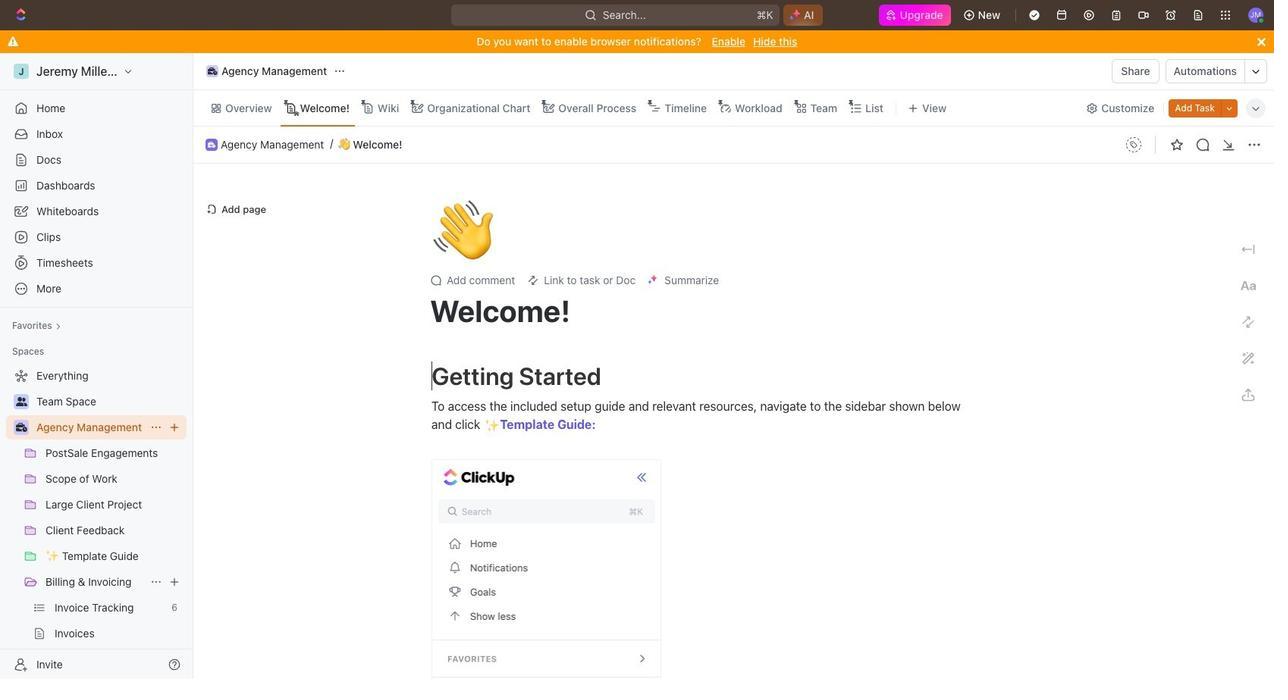 Task type: vqa. For each thing, say whether or not it's contained in the screenshot.
topmost business time icon
yes



Task type: locate. For each thing, give the bounding box(es) containing it.
0 vertical spatial business time image
[[208, 68, 217, 75]]

dropdown menu image
[[1122, 133, 1146, 157]]

1 vertical spatial business time image
[[208, 142, 215, 148]]

tara shultz's workspace, , element
[[14, 64, 29, 79]]

business time image
[[208, 68, 217, 75], [208, 142, 215, 148], [16, 423, 27, 432]]

tree
[[6, 364, 187, 680]]

user group image
[[16, 398, 27, 407]]

2 vertical spatial business time image
[[16, 423, 27, 432]]



Task type: describe. For each thing, give the bounding box(es) containing it.
tree inside sidebar navigation
[[6, 364, 187, 680]]

sidebar navigation
[[0, 53, 197, 680]]

business time image inside tree
[[16, 423, 27, 432]]



